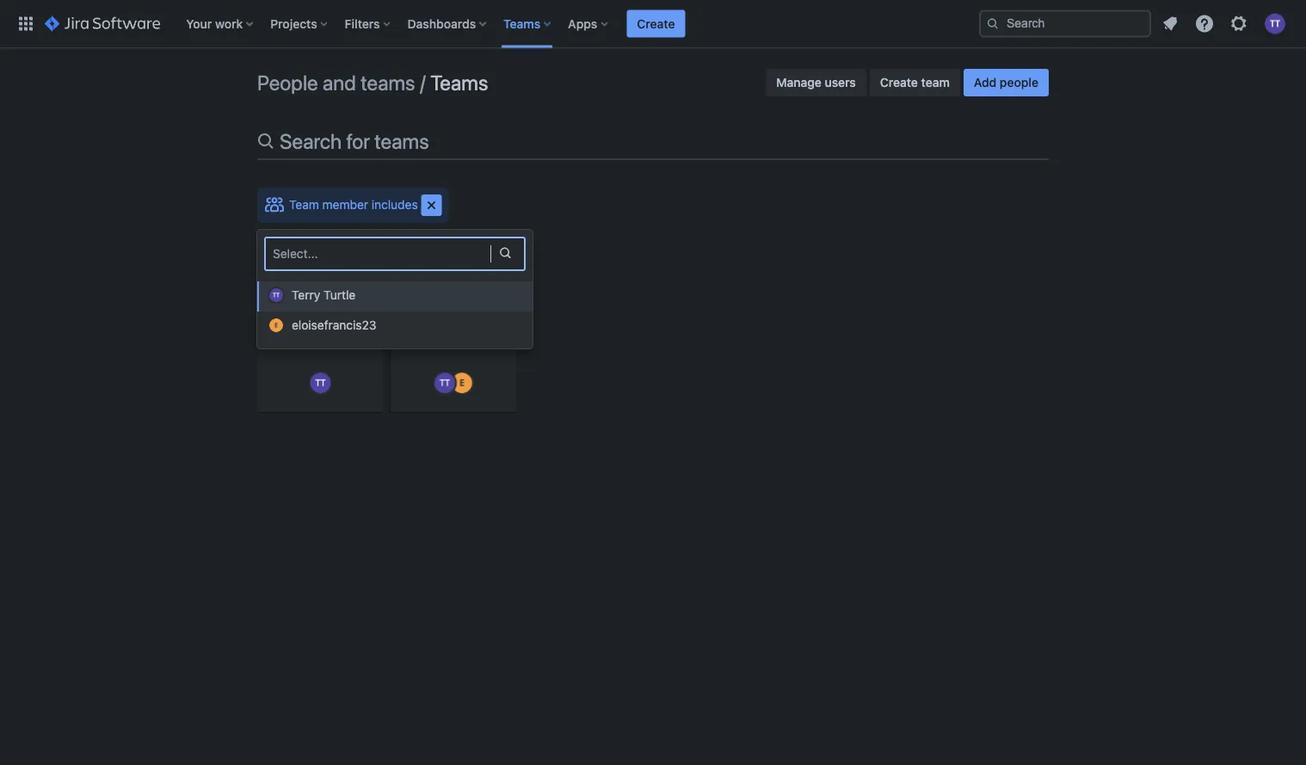 Task type: vqa. For each thing, say whether or not it's contained in the screenshot.
third English from the bottom
no



Task type: describe. For each thing, give the bounding box(es) containing it.
create team
[[881, 75, 950, 90]]

team phi link
[[257, 257, 384, 418]]

banner containing your work
[[0, 0, 1307, 48]]

appswitcher icon image
[[15, 13, 36, 34]]

search image
[[987, 17, 1000, 31]]

team rocket
[[418, 337, 489, 351]]

teams
[[361, 71, 415, 95]]

people
[[257, 71, 318, 95]]

team for team member includes
[[289, 198, 319, 212]]

eloisefrancis23 image
[[452, 373, 473, 393]]

filters
[[345, 16, 380, 31]]

avatar group element
[[433, 371, 474, 395]]

team image
[[264, 195, 286, 216]]

select...
[[273, 247, 318, 261]]

team phi
[[295, 337, 346, 351]]

create for create
[[637, 16, 675, 31]]

your work
[[186, 16, 243, 31]]

teams button
[[499, 10, 558, 37]]

turtle
[[324, 288, 356, 302]]

work
[[215, 16, 243, 31]]

projects button
[[265, 10, 335, 37]]

eloisefrancis23
[[292, 318, 377, 332]]

apps button
[[563, 10, 615, 37]]

people and teams / teams
[[257, 71, 489, 95]]

team rocket link
[[391, 257, 517, 418]]

manage
[[777, 75, 822, 90]]

terry turtle image inside the avatar group element
[[435, 373, 455, 393]]

projects
[[271, 16, 317, 31]]

/
[[420, 71, 426, 95]]

apps
[[568, 16, 598, 31]]

Search field
[[980, 10, 1152, 37]]

member
[[323, 198, 368, 212]]

people
[[1000, 75, 1039, 90]]



Task type: locate. For each thing, give the bounding box(es) containing it.
your work button
[[181, 10, 260, 37]]

manage users
[[777, 75, 856, 90]]

manage users link
[[766, 69, 867, 96]]

team rocket image
[[391, 257, 517, 326]]

terry turtle image
[[310, 373, 331, 393], [435, 373, 455, 393]]

0 horizontal spatial terry turtle image
[[310, 373, 331, 393]]

team left rocket
[[418, 337, 448, 351]]

team right team image
[[289, 198, 319, 212]]

1 horizontal spatial teams
[[504, 16, 541, 31]]

0 horizontal spatial create
[[637, 16, 675, 31]]

0 vertical spatial create
[[637, 16, 675, 31]]

add
[[974, 75, 997, 90]]

help image
[[1195, 13, 1216, 34]]

add people button
[[964, 69, 1050, 96]]

create inside button
[[881, 75, 919, 90]]

terry turtle image inside team phi link
[[310, 373, 331, 393]]

create left team
[[881, 75, 919, 90]]

primary element
[[10, 0, 980, 48]]

notifications image
[[1161, 13, 1181, 34]]

dashboards button
[[403, 10, 493, 37]]

users
[[825, 75, 856, 90]]

dashboards
[[408, 16, 476, 31]]

teams left apps on the top of page
[[504, 16, 541, 31]]

team
[[922, 75, 950, 90]]

1 horizontal spatial terry turtle image
[[435, 373, 455, 393]]

create
[[637, 16, 675, 31], [881, 75, 919, 90]]

your profile and settings image
[[1266, 13, 1286, 34]]

terry
[[292, 288, 320, 302]]

0 horizontal spatial teams
[[431, 71, 489, 95]]

rocket
[[451, 337, 489, 351]]

teams right "/"
[[431, 71, 489, 95]]

teams
[[504, 16, 541, 31], [431, 71, 489, 95]]

phi
[[329, 337, 346, 351]]

open image
[[495, 242, 516, 263]]

team inside team rocket link
[[418, 337, 448, 351]]

terry turtle image down team rocket
[[435, 373, 455, 393]]

team inside team phi link
[[295, 337, 325, 351]]

2 terry turtle image from the left
[[435, 373, 455, 393]]

includes
[[372, 198, 418, 212]]

and
[[323, 71, 356, 95]]

team for team rocket
[[418, 337, 448, 351]]

team for team phi
[[295, 337, 325, 351]]

create right apps popup button at the left of the page
[[637, 16, 675, 31]]

team member includes
[[289, 198, 418, 212]]

team left 'phi'
[[295, 337, 325, 351]]

1 horizontal spatial create
[[881, 75, 919, 90]]

create inside button
[[637, 16, 675, 31]]

filters button
[[340, 10, 397, 37]]

jira software image
[[45, 13, 160, 34], [45, 13, 160, 34]]

create for create team
[[881, 75, 919, 90]]

your
[[186, 16, 212, 31]]

0 vertical spatial teams
[[504, 16, 541, 31]]

1 terry turtle image from the left
[[310, 373, 331, 393]]

terry turtle image down team phi
[[310, 373, 331, 393]]

search icon image
[[256, 131, 276, 152]]

team
[[289, 198, 319, 212], [295, 337, 325, 351], [418, 337, 448, 351]]

teams inside dropdown button
[[504, 16, 541, 31]]

add people
[[974, 75, 1039, 90]]

create team button
[[870, 69, 961, 96]]

settings image
[[1229, 13, 1250, 34]]

1 vertical spatial create
[[881, 75, 919, 90]]

Search for teams field
[[278, 115, 1048, 168]]

banner
[[0, 0, 1307, 48]]

create button
[[627, 10, 686, 37]]

terry turtle
[[292, 288, 356, 302]]

team phi image
[[257, 257, 384, 326]]

1 vertical spatial teams
[[431, 71, 489, 95]]



